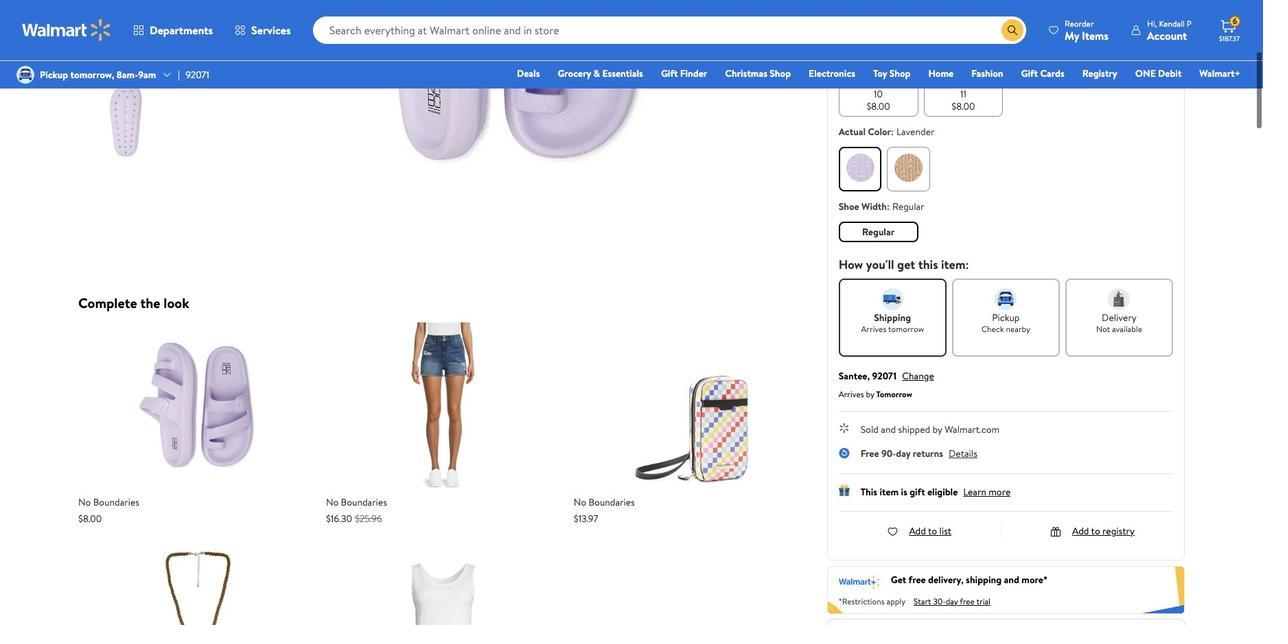 Task type: vqa. For each thing, say whether or not it's contained in the screenshot.
the right Dr
no



Task type: locate. For each thing, give the bounding box(es) containing it.
add
[[910, 524, 926, 538], [1073, 524, 1090, 538]]

1 horizontal spatial :
[[887, 200, 890, 213]]

no boundaries $8.00
[[78, 496, 139, 526]]

0 vertical spatial 6
[[1233, 15, 1238, 27]]

0 vertical spatial :
[[878, 7, 881, 21]]

7 inside the 7 $8.00
[[961, 46, 966, 60]]

| 92071
[[178, 68, 209, 82]]

: left lavender
[[891, 125, 894, 139]]

boundaries inside no boundaries $8.00
[[93, 496, 139, 510]]

free right get
[[909, 573, 926, 587]]

arrives left tomorrow
[[861, 323, 887, 335]]

and inside banner
[[1004, 573, 1020, 587]]

walmart plus image
[[839, 574, 880, 590]]

6 up toy
[[876, 46, 881, 60]]

0 horizontal spatial pickup
[[40, 68, 68, 82]]

how you'll get this item:
[[839, 256, 970, 273]]

1 horizontal spatial gift
[[1022, 67, 1038, 80]]

0 vertical spatial shoe
[[839, 7, 860, 21]]

1 vertical spatial 7
[[961, 46, 966, 60]]

2 gift from the left
[[1022, 67, 1038, 80]]

1 add from the left
[[910, 524, 926, 538]]

1 horizontal spatial and
[[1004, 573, 1020, 587]]

fashion link
[[966, 66, 1010, 81]]

0 horizontal spatial boundaries
[[93, 496, 139, 510]]

free left trial
[[960, 596, 975, 607]]

boundaries
[[93, 496, 139, 510], [341, 496, 387, 510], [589, 496, 635, 510]]

santee, 92071 change arrives by tomorrow
[[839, 369, 935, 400]]

list
[[73, 323, 816, 626]]

92071 inside santee, 92071 change arrives by tomorrow
[[873, 369, 897, 383]]

lavender
[[897, 125, 935, 139]]

boundaries for $16.30
[[341, 496, 387, 510]]

shop for toy shop
[[890, 67, 911, 80]]

$8.00
[[867, 58, 891, 72], [1037, 58, 1061, 72], [1122, 58, 1146, 72], [952, 61, 976, 75], [867, 99, 891, 113], [952, 99, 976, 113], [78, 512, 102, 526]]

cards
[[1041, 67, 1065, 80]]

regular inside button
[[863, 225, 895, 239]]

6 inside 6 $8.00
[[876, 46, 881, 60]]

9am
[[138, 68, 156, 82]]

92071 right |
[[186, 68, 209, 82]]

2 add from the left
[[1073, 524, 1090, 538]]

toy
[[874, 67, 888, 80]]

2 horizontal spatial boundaries
[[589, 496, 635, 510]]

1 horizontal spatial to
[[1092, 524, 1101, 538]]

image of item 1 image
[[78, 543, 315, 626]]

:
[[878, 7, 881, 21], [891, 125, 894, 139], [887, 200, 890, 213]]

7 left size guide
[[884, 7, 889, 21]]

1 horizontal spatial 7
[[961, 46, 966, 60]]

shipped
[[899, 423, 931, 437]]

to left list
[[929, 524, 938, 538]]

1 vertical spatial pickup
[[993, 311, 1020, 325]]

6 for 6 $187.37
[[1233, 15, 1238, 27]]

gift cards link
[[1015, 66, 1071, 81]]

shoe width list
[[836, 219, 1176, 245]]

arrives down santee,
[[839, 389, 864, 400]]

1 shoe from the top
[[839, 7, 860, 21]]

1 vertical spatial 92071
[[873, 369, 897, 383]]

1 vertical spatial arrives
[[839, 389, 864, 400]]

2 to from the left
[[1092, 524, 1101, 538]]

image of item 3 image
[[326, 543, 563, 626]]

this item is gift eligible learn more
[[861, 485, 1011, 499]]

regular down 'shoe width : regular'
[[863, 225, 895, 239]]

0 vertical spatial 7
[[884, 7, 889, 21]]

3 no from the left
[[574, 496, 587, 510]]

gift left cards
[[1022, 67, 1038, 80]]

shoe left width in the top right of the page
[[839, 200, 860, 213]]

add to registry
[[1073, 524, 1135, 538]]

no boundaries womens comfort slide toe thong - image 3 of 4 image
[[85, 0, 166, 72]]

complete
[[78, 294, 137, 312]]

7 up fashion link
[[961, 46, 966, 60]]

size
[[862, 7, 878, 21], [905, 7, 921, 21]]

pickup for tomorrow,
[[40, 68, 68, 82]]

92071 up tomorrow
[[873, 369, 897, 383]]

pickup inside "pickup check nearby"
[[993, 311, 1020, 325]]

0 horizontal spatial add
[[910, 524, 926, 538]]

and left more*
[[1004, 573, 1020, 587]]

92071 for santee,
[[873, 369, 897, 383]]

tomorrow
[[889, 323, 924, 335]]

0 horizontal spatial day
[[896, 447, 911, 461]]

2 size from the left
[[905, 7, 921, 21]]

: up 6 $8.00
[[878, 7, 881, 21]]

arrives
[[861, 323, 887, 335], [839, 389, 864, 400]]

0 horizontal spatial by
[[866, 389, 875, 400]]

to for registry
[[1092, 524, 1101, 538]]

2 shop from the left
[[890, 67, 911, 80]]

boundaries for $8.00
[[93, 496, 139, 510]]

no inside no boundaries $8.00
[[78, 496, 91, 510]]

add left list
[[910, 524, 926, 538]]

to
[[929, 524, 938, 538], [1092, 524, 1101, 538]]

pickup down intent image for pickup
[[993, 311, 1020, 325]]

day left returns
[[896, 447, 911, 461]]

no boundaries womens comfort slide toe thong image
[[270, 0, 710, 220]]

pickup left tomorrow,
[[40, 68, 68, 82]]

0 horizontal spatial 7
[[884, 7, 889, 21]]

0 horizontal spatial 6
[[876, 46, 881, 60]]

shop
[[770, 67, 791, 80], [890, 67, 911, 80]]

no inside no boundaries $16.30 $25.96
[[326, 496, 339, 510]]

start
[[914, 596, 932, 607]]

1 gift from the left
[[661, 67, 678, 80]]

|
[[178, 68, 180, 82]]

1 horizontal spatial by
[[933, 423, 943, 437]]

shoe for shoe width : regular
[[839, 200, 860, 213]]

1 vertical spatial free
[[960, 596, 975, 607]]

0 horizontal spatial to
[[929, 524, 938, 538]]

boundaries inside no boundaries $16.30 $25.96
[[341, 496, 387, 510]]

look
[[164, 294, 189, 312]]

2 horizontal spatial list item
[[574, 323, 811, 526]]

grocery & essentials link
[[552, 66, 650, 81]]

start 30-day free trial
[[914, 596, 991, 607]]

1 horizontal spatial day
[[946, 596, 958, 607]]

0 vertical spatial regular
[[893, 200, 925, 213]]

items
[[1082, 28, 1109, 43]]

size up 6 $8.00
[[862, 7, 878, 21]]

10 $8.00
[[867, 87, 891, 113]]

2 list item from the left
[[326, 323, 563, 526]]

shop right christmas
[[770, 67, 791, 80]]

1 boundaries from the left
[[93, 496, 139, 510]]

6 up $187.37
[[1233, 15, 1238, 27]]

apply
[[887, 596, 906, 607]]

6 inside 6 $187.37
[[1233, 15, 1238, 27]]

0 horizontal spatial shop
[[770, 67, 791, 80]]

shop right toy
[[890, 67, 911, 80]]

home
[[929, 67, 954, 80]]

2 horizontal spatial :
[[891, 125, 894, 139]]

1 horizontal spatial list item
[[326, 323, 563, 526]]

shoe up electronics
[[839, 7, 860, 21]]

boundaries inside no boundaries $13.97
[[589, 496, 635, 510]]

1 list item from the left
[[78, 323, 315, 526]]

list item
[[78, 323, 315, 526], [326, 323, 563, 526], [574, 323, 811, 526]]

1 horizontal spatial shop
[[890, 67, 911, 80]]

0 vertical spatial arrives
[[861, 323, 887, 335]]

0 horizontal spatial size
[[862, 7, 878, 21]]

pickup check nearby
[[982, 311, 1031, 335]]

1 horizontal spatial no
[[326, 496, 339, 510]]

grocery
[[558, 67, 591, 80]]

gift cards
[[1022, 67, 1065, 80]]

finder
[[680, 67, 708, 80]]

0 horizontal spatial :
[[878, 7, 881, 21]]

11 $8.00
[[952, 87, 976, 113]]

$8.00 inside no boundaries $8.00
[[78, 512, 102, 526]]

1 horizontal spatial size
[[905, 7, 921, 21]]

0 vertical spatial by
[[866, 389, 875, 400]]

90-
[[882, 447, 896, 461]]

size left the guide
[[905, 7, 921, 21]]

departments button
[[122, 14, 224, 47]]

1 vertical spatial shoe
[[839, 200, 860, 213]]

92071
[[186, 68, 209, 82], [873, 369, 897, 383]]

0 vertical spatial day
[[896, 447, 911, 461]]

shoe width : regular
[[839, 200, 925, 213]]

day down delivery,
[[946, 596, 958, 607]]

shipping
[[966, 573, 1002, 587]]

2 shoe from the top
[[839, 200, 860, 213]]

to left registry
[[1092, 524, 1101, 538]]

color
[[868, 125, 891, 139]]

 image
[[16, 66, 34, 84]]

$8.00 for 10
[[867, 99, 891, 113]]

add for add to list
[[910, 524, 926, 538]]

: up regular button
[[887, 200, 890, 213]]

search icon image
[[1008, 25, 1019, 36]]

6 $187.37
[[1220, 15, 1240, 43]]

returns
[[913, 447, 944, 461]]

0 horizontal spatial gift
[[661, 67, 678, 80]]

tomorrow
[[877, 389, 913, 400]]

30-
[[934, 596, 946, 607]]

8 $8.00
[[1037, 46, 1061, 72]]

list item for image of item 3
[[326, 323, 563, 526]]

1 vertical spatial 6
[[876, 46, 881, 60]]

6 for 6 $8.00
[[876, 46, 881, 60]]

2 no from the left
[[326, 496, 339, 510]]

1 vertical spatial by
[[933, 423, 943, 437]]

2 boundaries from the left
[[341, 496, 387, 510]]

day
[[896, 447, 911, 461], [946, 596, 958, 607]]

day inside get free delivery, shipping and more* banner
[[946, 596, 958, 607]]

no inside no boundaries $13.97
[[574, 496, 587, 510]]

by down santee,
[[866, 389, 875, 400]]

0 horizontal spatial and
[[881, 423, 896, 437]]

2 vertical spatial :
[[887, 200, 890, 213]]

1 horizontal spatial add
[[1073, 524, 1090, 538]]

by right shipped
[[933, 423, 943, 437]]

$8.00 for 6
[[867, 58, 891, 72]]

1 to from the left
[[929, 524, 938, 538]]

1 horizontal spatial 92071
[[873, 369, 897, 383]]

debit
[[1159, 67, 1182, 80]]

item
[[880, 485, 899, 499]]

1 vertical spatial :
[[891, 125, 894, 139]]

boundaries for $13.97
[[589, 496, 635, 510]]

details button
[[949, 447, 978, 461]]

one
[[1136, 67, 1156, 80]]

shoe size : 7
[[839, 7, 889, 21]]

regular right width in the top right of the page
[[893, 200, 925, 213]]

$187.37
[[1220, 34, 1240, 43]]

1 vertical spatial regular
[[863, 225, 895, 239]]

no for no boundaries $8.00
[[78, 496, 91, 510]]

1 vertical spatial day
[[946, 596, 958, 607]]

0 horizontal spatial list item
[[78, 323, 315, 526]]

shoe
[[839, 7, 860, 21], [839, 200, 860, 213]]

0 vertical spatial 92071
[[186, 68, 209, 82]]

0 vertical spatial pickup
[[40, 68, 68, 82]]

p
[[1187, 18, 1192, 29]]

registry
[[1103, 524, 1135, 538]]

how
[[839, 256, 864, 273]]

*restrictions
[[839, 596, 885, 607]]

0 horizontal spatial free
[[909, 573, 926, 587]]

: for width
[[887, 200, 890, 213]]

1 shop from the left
[[770, 67, 791, 80]]

0 horizontal spatial no
[[78, 496, 91, 510]]

home link
[[923, 66, 960, 81]]

intent image for delivery image
[[1109, 288, 1131, 310]]

1 horizontal spatial boundaries
[[341, 496, 387, 510]]

pickup for check
[[993, 311, 1020, 325]]

actual
[[839, 125, 866, 139]]

1 horizontal spatial pickup
[[993, 311, 1020, 325]]

1 horizontal spatial 6
[[1233, 15, 1238, 27]]

add left registry
[[1073, 524, 1090, 538]]

and
[[881, 423, 896, 437], [1004, 573, 1020, 587]]

1 vertical spatial and
[[1004, 573, 1020, 587]]

0 horizontal spatial 92071
[[186, 68, 209, 82]]

shop for christmas shop
[[770, 67, 791, 80]]

gift left finder
[[661, 67, 678, 80]]

is
[[901, 485, 908, 499]]

1 no from the left
[[78, 496, 91, 510]]

3 boundaries from the left
[[589, 496, 635, 510]]

$8.00 for 9
[[1122, 58, 1146, 72]]

and right sold
[[881, 423, 896, 437]]

day for 90-
[[896, 447, 911, 461]]

2 horizontal spatial no
[[574, 496, 587, 510]]



Task type: describe. For each thing, give the bounding box(es) containing it.
gifting made easy image
[[839, 485, 850, 496]]

no for no boundaries $16.30 $25.96
[[326, 496, 339, 510]]

actual color list
[[836, 144, 1176, 194]]

: for color
[[891, 125, 894, 139]]

gift finder link
[[655, 66, 714, 81]]

size guide button
[[905, 7, 946, 21]]

no for no boundaries $13.97
[[574, 496, 587, 510]]

christmas shop
[[725, 67, 791, 80]]

$8.00 for 7
[[952, 61, 976, 75]]

$8.00 for 11
[[952, 99, 976, 113]]

learn
[[964, 485, 987, 499]]

Walmart Site-Wide search field
[[313, 16, 1027, 44]]

7 $8.00
[[952, 46, 976, 75]]

eligible
[[928, 485, 958, 499]]

services button
[[224, 14, 302, 47]]

11
[[961, 87, 967, 101]]

tomorrow,
[[70, 68, 114, 82]]

get
[[898, 256, 916, 273]]

intent image for pickup image
[[995, 288, 1017, 310]]

image of item 0 image
[[78, 323, 315, 490]]

guide
[[924, 7, 946, 21]]

1 horizontal spatial free
[[960, 596, 975, 607]]

this
[[919, 256, 939, 273]]

add for add to registry
[[1073, 524, 1090, 538]]

$8.00 for 8
[[1037, 58, 1061, 72]]

check
[[982, 323, 1005, 335]]

0 vertical spatial free
[[909, 573, 926, 587]]

christmas shop link
[[719, 66, 797, 81]]

9 $8.00
[[1122, 46, 1146, 72]]

8am-
[[117, 68, 138, 82]]

services
[[251, 23, 291, 38]]

delivery,
[[929, 573, 964, 587]]

grocery & essentials
[[558, 67, 643, 80]]

free 90-day returns details
[[861, 447, 978, 461]]

1 size from the left
[[862, 7, 878, 21]]

9
[[1131, 46, 1137, 60]]

gift for gift finder
[[661, 67, 678, 80]]

0 vertical spatial and
[[881, 423, 896, 437]]

christmas
[[725, 67, 768, 80]]

add to registry button
[[1051, 524, 1135, 538]]

arrives inside santee, 92071 change arrives by tomorrow
[[839, 389, 864, 400]]

learn more button
[[964, 485, 1011, 499]]

deals link
[[511, 66, 546, 81]]

registry
[[1083, 67, 1118, 80]]

get free delivery, shipping and more* banner
[[827, 566, 1185, 614]]

toy shop
[[874, 67, 911, 80]]

3 list item from the left
[[574, 323, 811, 526]]

the
[[140, 294, 160, 312]]

image of item 2 image
[[326, 323, 563, 490]]

regular button
[[839, 222, 919, 242]]

one debit
[[1136, 67, 1182, 80]]

$16.30
[[326, 512, 352, 526]]

size guide
[[905, 7, 946, 21]]

deals
[[517, 67, 540, 80]]

you'll
[[867, 256, 895, 273]]

hi,
[[1148, 18, 1158, 29]]

$25.96
[[355, 512, 382, 526]]

intent image for shipping image
[[882, 288, 904, 310]]

account
[[1148, 28, 1188, 43]]

: for size
[[878, 7, 881, 21]]

pickup tomorrow, 8am-9am
[[40, 68, 156, 82]]

add to list button
[[888, 524, 952, 538]]

one debit link
[[1130, 66, 1188, 81]]

electronics
[[809, 67, 856, 80]]

no boundaries womens comfort slide toe thong - image 4 of 4 image
[[85, 80, 166, 161]]

walmart image
[[22, 19, 111, 41]]

by inside santee, 92071 change arrives by tomorrow
[[866, 389, 875, 400]]

image of item 4 image
[[574, 323, 811, 490]]

santee,
[[839, 369, 870, 383]]

this
[[861, 485, 878, 499]]

kendall
[[1160, 18, 1185, 29]]

toy shop link
[[867, 66, 917, 81]]

reorder my items
[[1065, 18, 1109, 43]]

item:
[[942, 256, 970, 273]]

to for list
[[929, 524, 938, 538]]

shoe for shoe size : 7
[[839, 7, 860, 21]]

$13.97
[[574, 512, 598, 526]]

more
[[989, 485, 1011, 499]]

change button
[[903, 369, 935, 383]]

my
[[1065, 28, 1080, 43]]

details
[[949, 447, 978, 461]]

gift finder
[[661, 67, 708, 80]]

list containing no boundaries
[[73, 323, 816, 626]]

gift for gift cards
[[1022, 67, 1038, 80]]

fashion
[[972, 67, 1004, 80]]

not
[[1097, 323, 1111, 335]]

electronics link
[[803, 66, 862, 81]]

change
[[903, 369, 935, 383]]

*restrictions apply
[[839, 596, 906, 607]]

92071 for |
[[186, 68, 209, 82]]

&
[[594, 67, 600, 80]]

day for 30-
[[946, 596, 958, 607]]

available
[[1113, 323, 1143, 335]]

delivery
[[1102, 311, 1137, 325]]

nearby
[[1007, 323, 1031, 335]]

8
[[1046, 46, 1052, 60]]

arrives inside shipping arrives tomorrow
[[861, 323, 887, 335]]

departments
[[150, 23, 213, 38]]

essentials
[[603, 67, 643, 80]]

delivery not available
[[1097, 311, 1143, 335]]

width
[[862, 200, 887, 213]]

list item for image of item 1
[[78, 323, 315, 526]]

shoe size list
[[836, 40, 1176, 119]]

add to list
[[910, 524, 952, 538]]

gift
[[910, 485, 926, 499]]

sold
[[861, 423, 879, 437]]

registry link
[[1077, 66, 1124, 81]]

walmart.com
[[945, 423, 1000, 437]]

Search search field
[[313, 16, 1027, 44]]

free
[[861, 447, 879, 461]]

walmart+
[[1200, 67, 1241, 80]]



